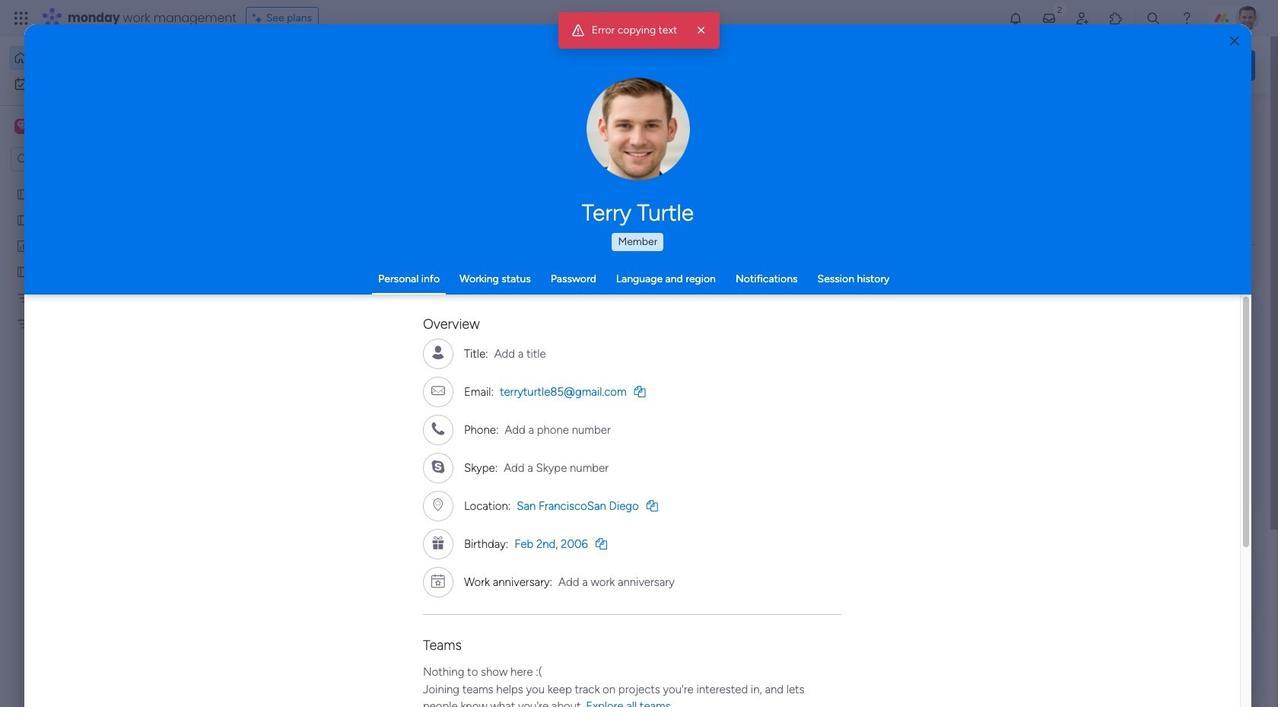 Task type: locate. For each thing, give the bounding box(es) containing it.
public dashboard image
[[16, 238, 30, 253], [752, 278, 769, 295]]

add to favorites image
[[700, 278, 716, 293], [949, 278, 964, 293]]

help image
[[1180, 11, 1195, 26]]

workspace image
[[14, 118, 30, 135], [17, 118, 27, 135]]

1 vertical spatial public dashboard image
[[752, 278, 769, 295]]

update feed image
[[1042, 11, 1057, 26]]

0 horizontal spatial component image
[[254, 302, 268, 316]]

1 horizontal spatial copied! image
[[635, 386, 646, 397]]

list box
[[0, 178, 194, 542]]

2 horizontal spatial public board image
[[503, 278, 520, 295]]

terry turtle image
[[1236, 6, 1261, 30]]

notifications image
[[1009, 11, 1024, 26]]

component image
[[503, 302, 517, 316]]

dapulse x slim image
[[1233, 110, 1251, 129]]

1 vertical spatial public board image
[[16, 212, 30, 227]]

public board image
[[16, 187, 30, 201], [16, 212, 30, 227]]

0 vertical spatial public board image
[[16, 187, 30, 201]]

0 vertical spatial copied! image
[[635, 386, 646, 397]]

2 workspace image from the left
[[17, 118, 27, 135]]

1 horizontal spatial public dashboard image
[[752, 278, 769, 295]]

add to favorites image
[[451, 465, 467, 480]]

public board image
[[16, 264, 30, 279], [254, 278, 271, 295], [503, 278, 520, 295]]

workspace selection element
[[14, 117, 127, 137]]

1 vertical spatial copied! image
[[596, 538, 607, 549]]

component image
[[254, 302, 268, 316], [752, 302, 766, 316]]

copied! image
[[647, 500, 658, 511]]

2 add to favorites image from the left
[[949, 278, 964, 293]]

add to favorites image for public board icon related to component icon at the left of page
[[700, 278, 716, 293]]

option
[[9, 46, 185, 70], [9, 72, 185, 96], [0, 180, 194, 183]]

copied! image
[[635, 386, 646, 397], [596, 538, 607, 549]]

1 horizontal spatial add to favorites image
[[949, 278, 964, 293]]

public board image for first component image from the left
[[254, 278, 271, 295]]

1 add to favorites image from the left
[[700, 278, 716, 293]]

0 vertical spatial public dashboard image
[[16, 238, 30, 253]]

alert
[[558, 12, 720, 49]]

2 image
[[1054, 1, 1067, 18]]

close image
[[1231, 35, 1240, 47]]

public board image for component icon at the left of page
[[503, 278, 520, 295]]

0 horizontal spatial add to favorites image
[[700, 278, 716, 293]]

1 horizontal spatial public board image
[[254, 278, 271, 295]]

see plans image
[[253, 10, 266, 27]]

1 horizontal spatial component image
[[752, 302, 766, 316]]



Task type: vqa. For each thing, say whether or not it's contained in the screenshot.
Search in workspace FIELD
yes



Task type: describe. For each thing, give the bounding box(es) containing it.
search everything image
[[1146, 11, 1162, 26]]

1 public board image from the top
[[16, 187, 30, 201]]

1 workspace image from the left
[[14, 118, 30, 135]]

0 horizontal spatial copied! image
[[596, 538, 607, 549]]

2 public board image from the top
[[16, 212, 30, 227]]

Search in workspace field
[[32, 150, 127, 168]]

monday marketplace image
[[1109, 11, 1124, 26]]

1 vertical spatial option
[[9, 72, 185, 96]]

2 component image from the left
[[752, 302, 766, 316]]

0 horizontal spatial public board image
[[16, 264, 30, 279]]

0 horizontal spatial public dashboard image
[[16, 238, 30, 253]]

quick search results list box
[[235, 142, 991, 531]]

getting started element
[[1028, 555, 1256, 616]]

select product image
[[14, 11, 29, 26]]

remove from favorites image
[[451, 278, 467, 293]]

0 vertical spatial option
[[9, 46, 185, 70]]

invite members image
[[1076, 11, 1091, 26]]

help center element
[[1028, 628, 1256, 689]]

templates image image
[[1041, 306, 1242, 411]]

1 component image from the left
[[254, 302, 268, 316]]

add to favorites image for the rightmost the public dashboard icon
[[949, 278, 964, 293]]

close image
[[695, 23, 710, 38]]

2 vertical spatial option
[[0, 180, 194, 183]]



